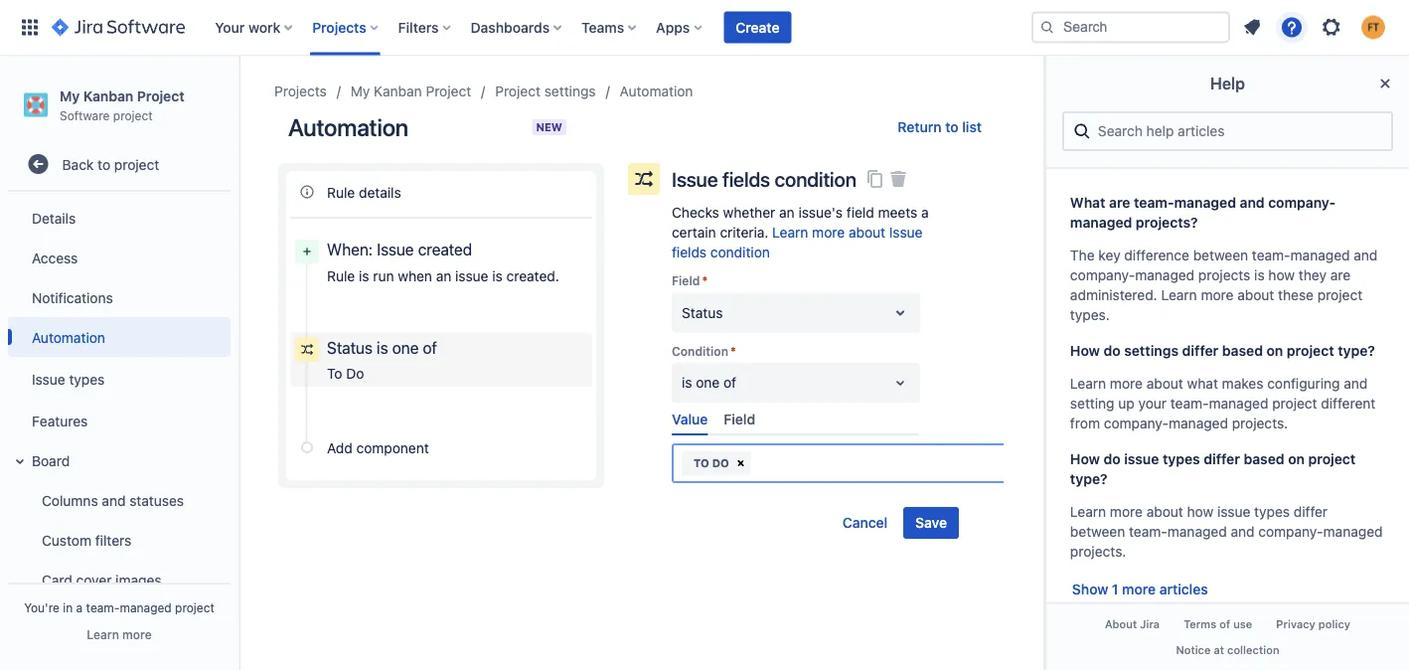 Task type: describe. For each thing, give the bounding box(es) containing it.
rule details button
[[290, 175, 593, 209]]

is one of
[[682, 374, 737, 391]]

project settings link
[[495, 80, 596, 103]]

created.
[[507, 267, 560, 284]]

a inside checks whether an issue's field meets a certain criteria.
[[922, 204, 929, 221]]

the key difference between team-managed and company-managed projects is how they are administered. learn more about these project types.
[[1071, 247, 1378, 323]]

0 vertical spatial type?
[[1339, 342, 1376, 359]]

0 vertical spatial types
[[69, 371, 105, 387]]

run
[[373, 267, 394, 284]]

clear image
[[733, 456, 749, 471]]

do for settings
[[1104, 342, 1121, 359]]

Search field
[[1032, 11, 1231, 43]]

0 vertical spatial fields
[[723, 167, 770, 190]]

meets
[[878, 204, 918, 221]]

what are team-managed and company- managed projects?
[[1071, 194, 1337, 231]]

return to list
[[898, 119, 982, 135]]

status is one of to do
[[327, 338, 437, 382]]

they
[[1299, 267, 1327, 283]]

company- inside the key difference between team-managed and company-managed projects is how they are administered. learn more about these project types.
[[1071, 267, 1136, 283]]

how for how do settings differ based on project type?
[[1071, 342, 1101, 359]]

setting
[[1071, 395, 1115, 412]]

project down card cover images link
[[175, 601, 215, 614]]

difference
[[1125, 247, 1190, 263]]

0 horizontal spatial settings
[[545, 83, 596, 99]]

what
[[1071, 194, 1106, 211]]

and inside learn more about what makes configuring and setting up your team-managed project different from company-managed projects.
[[1345, 375, 1368, 392]]

policy
[[1319, 618, 1351, 631]]

about jira button
[[1094, 612, 1172, 637]]

how do settings differ based on project type?
[[1071, 342, 1376, 359]]

more for learn more about what makes configuring and setting up your team-managed project different from company-managed projects.
[[1111, 375, 1143, 392]]

filters
[[95, 532, 132, 548]]

learn more about what makes configuring and setting up your team-managed project different from company-managed projects.
[[1071, 375, 1376, 431]]

on inside how do issue types differ based on project type?
[[1289, 451, 1305, 467]]

show 1 more articles
[[1073, 581, 1209, 598]]

and inside the key difference between team-managed and company-managed projects is how they are administered. learn more about these project types.
[[1354, 247, 1378, 263]]

what
[[1188, 375, 1219, 392]]

issue inside how do issue types differ based on project type?
[[1125, 451, 1160, 467]]

projects button
[[306, 11, 386, 43]]

whether
[[723, 204, 776, 221]]

privacy
[[1277, 618, 1316, 631]]

types inside learn more about how issue types differ between team-managed and company-managed projects.
[[1255, 504, 1291, 520]]

about for what
[[1147, 375, 1184, 392]]

1 vertical spatial a
[[76, 601, 83, 614]]

project inside learn more about what makes configuring and setting up your team-managed project different from company-managed projects.
[[1273, 395, 1318, 412]]

custom filters
[[42, 532, 132, 548]]

status for status
[[682, 304, 723, 321]]

columns
[[42, 492, 98, 508]]

and inside "link"
[[102, 492, 126, 508]]

type? inside how do issue types differ based on project type?
[[1071, 471, 1108, 487]]

issue up checks
[[672, 167, 718, 190]]

cancel button
[[831, 507, 900, 539]]

your
[[1139, 395, 1167, 412]]

status for status is one of to do
[[327, 338, 373, 357]]

when: issue created rule is run when an issue is created.
[[327, 240, 560, 284]]

and inside what are team-managed and company- managed projects?
[[1240, 194, 1265, 211]]

board
[[32, 452, 70, 469]]

how for how do issue types differ based on project type?
[[1071, 451, 1101, 467]]

more for learn more about issue fields condition
[[812, 224, 845, 241]]

managed up 'projects?'
[[1175, 194, 1237, 211]]

about
[[1106, 618, 1138, 631]]

managed down images
[[120, 601, 172, 614]]

automation link for project settings
[[620, 80, 693, 103]]

learn more about issue fields condition link
[[672, 224, 923, 260]]

component
[[356, 439, 429, 456]]

projects link
[[274, 80, 327, 103]]

about for issue
[[849, 224, 886, 241]]

teams
[[582, 19, 625, 35]]

terms
[[1184, 618, 1217, 631]]

work
[[249, 19, 281, 35]]

projects. inside learn more about how issue types differ between team-managed and company-managed projects.
[[1071, 543, 1127, 560]]

issue up features
[[32, 371, 65, 387]]

list
[[963, 119, 982, 135]]

1 horizontal spatial one
[[696, 374, 720, 391]]

notice at collection link
[[1165, 637, 1292, 662]]

columns and statuses link
[[20, 480, 231, 520]]

features
[[32, 412, 88, 429]]

company- inside learn more about how issue types differ between team-managed and company-managed projects.
[[1259, 523, 1324, 540]]

project inside how do issue types differ based on project type?
[[1309, 451, 1356, 467]]

how do issue types differ based on project type?
[[1071, 451, 1356, 487]]

company- inside learn more about what makes configuring and setting up your team-managed project different from company-managed projects.
[[1104, 415, 1169, 431]]

automation link for notifications
[[8, 317, 231, 357]]

search image
[[1040, 19, 1056, 35]]

is inside the key difference between team-managed and company-managed projects is how they are administered. learn more about these project types.
[[1255, 267, 1265, 283]]

banner containing your work
[[0, 0, 1410, 56]]

notifications link
[[8, 278, 231, 317]]

notifications image
[[1241, 15, 1265, 39]]

an inside when: issue created rule is run when an issue is created.
[[436, 267, 452, 284]]

new
[[536, 120, 563, 133]]

an inside checks whether an issue's field meets a certain criteria.
[[780, 204, 795, 221]]

group containing details
[[4, 192, 231, 670]]

created
[[418, 240, 472, 259]]

to do
[[694, 457, 729, 470]]

privacy policy link
[[1265, 612, 1363, 637]]

differ inside how do issue types differ based on project type?
[[1204, 451, 1241, 467]]

learn more about issue fields condition
[[672, 224, 923, 260]]

field for field
[[724, 411, 756, 427]]

teams button
[[576, 11, 644, 43]]

* for status
[[702, 274, 708, 288]]

is inside "status is one of to do"
[[377, 338, 388, 357]]

issue inside when: issue created rule is run when an issue is created.
[[377, 240, 414, 259]]

is down condition
[[682, 374, 692, 391]]

project for my kanban project
[[426, 83, 471, 99]]

my kanban project
[[351, 83, 471, 99]]

sidebar navigation image
[[217, 80, 260, 119]]

field
[[847, 204, 875, 221]]

team- inside the key difference between team-managed and company-managed projects is how they are administered. learn more about these project types.
[[1253, 247, 1291, 263]]

2 vertical spatial of
[[1220, 618, 1231, 631]]

1 horizontal spatial automation
[[288, 113, 409, 141]]

team- inside learn more about how issue types differ between team-managed and company-managed projects.
[[1130, 523, 1168, 540]]

your
[[215, 19, 245, 35]]

features link
[[8, 401, 231, 441]]

company- inside what are team-managed and company- managed projects?
[[1269, 194, 1337, 211]]

issue inside learn more about how issue types differ between team-managed and company-managed projects.
[[1218, 504, 1251, 520]]

back to project
[[62, 156, 159, 172]]

issue's
[[799, 204, 843, 221]]

project inside the key difference between team-managed and company-managed projects is how they are administered. learn more about these project types.
[[1318, 287, 1363, 303]]

issue types
[[32, 371, 105, 387]]

team- inside what are team-managed and company- managed projects?
[[1135, 194, 1175, 211]]

duplicate image
[[863, 167, 887, 191]]

checks whether an issue's field meets a certain criteria.
[[672, 204, 929, 241]]

back
[[62, 156, 94, 172]]

condition
[[672, 344, 729, 358]]

back to project link
[[8, 144, 231, 184]]

details
[[32, 210, 76, 226]]

create button
[[724, 11, 792, 43]]

notice
[[1177, 643, 1211, 656]]

dashboards
[[471, 19, 550, 35]]

projects
[[1199, 267, 1251, 283]]

* for is one of
[[731, 344, 736, 358]]

kanban for my kanban project
[[374, 83, 422, 99]]

custom
[[42, 532, 91, 548]]

field for field *
[[672, 274, 700, 288]]

notice at collection
[[1177, 643, 1280, 656]]

1 horizontal spatial to
[[694, 457, 710, 470]]

my for my kanban project software project
[[60, 87, 80, 104]]

when
[[398, 267, 432, 284]]

makes
[[1223, 375, 1264, 392]]

issue inside when: issue created rule is run when an issue is created.
[[455, 267, 489, 284]]

access
[[32, 249, 78, 266]]

more for learn more
[[122, 627, 152, 641]]

project up details "link"
[[114, 156, 159, 172]]

return
[[898, 119, 942, 135]]

rule inside button
[[327, 184, 355, 200]]

managed down difference
[[1136, 267, 1195, 283]]

how inside the key difference between team-managed and company-managed projects is how they are administered. learn more about these project types.
[[1269, 267, 1296, 283]]

managed up articles
[[1168, 523, 1228, 540]]

are inside the key difference between team-managed and company-managed projects is how they are administered. learn more about these project types.
[[1331, 267, 1351, 283]]

your work button
[[209, 11, 300, 43]]

details
[[359, 184, 401, 200]]

project up configuring
[[1288, 342, 1335, 359]]

create
[[736, 19, 780, 35]]

close image
[[1374, 72, 1398, 95]]

value
[[672, 411, 708, 427]]

return to list button
[[886, 111, 994, 143]]

issue fields condition image
[[632, 167, 656, 191]]

different
[[1322, 395, 1376, 412]]

1 vertical spatial settings
[[1125, 342, 1179, 359]]

team- down card cover images
[[86, 601, 120, 614]]

projects. inside learn more about what makes configuring and setting up your team-managed project different from company-managed projects.
[[1233, 415, 1289, 431]]



Task type: vqa. For each thing, say whether or not it's contained in the screenshot.
With at the bottom right of the page
no



Task type: locate. For each thing, give the bounding box(es) containing it.
0 vertical spatial automation link
[[620, 80, 693, 103]]

custom filters link
[[20, 520, 231, 560]]

on up configuring
[[1267, 342, 1284, 359]]

is left run
[[359, 267, 369, 284]]

learn for issue
[[773, 224, 809, 241]]

projects right the sidebar navigation image
[[274, 83, 327, 99]]

1 horizontal spatial field
[[724, 411, 756, 427]]

settings up new
[[545, 83, 596, 99]]

do left clear icon
[[713, 457, 729, 470]]

my kanban project software project
[[60, 87, 184, 122]]

1 vertical spatial automation
[[288, 113, 409, 141]]

about inside the key difference between team-managed and company-managed projects is how they are administered. learn more about these project types.
[[1238, 287, 1275, 303]]

1 horizontal spatial project
[[426, 83, 471, 99]]

about down how do issue types differ based on project type?
[[1147, 504, 1184, 520]]

my
[[351, 83, 370, 99], [60, 87, 80, 104]]

1 horizontal spatial between
[[1194, 247, 1249, 263]]

0 vertical spatial a
[[922, 204, 929, 221]]

filters
[[398, 19, 439, 35]]

0 horizontal spatial one
[[392, 338, 419, 357]]

my kanban project link
[[351, 80, 471, 103]]

do
[[346, 365, 364, 382], [713, 457, 729, 470]]

team- inside learn more about what makes configuring and setting up your team-managed project different from company-managed projects.
[[1171, 395, 1210, 412]]

how
[[1071, 342, 1101, 359], [1071, 451, 1101, 467]]

projects for projects link
[[274, 83, 327, 99]]

kanban
[[374, 83, 422, 99], [83, 87, 133, 104]]

1 vertical spatial how
[[1188, 504, 1214, 520]]

2 vertical spatial automation
[[32, 329, 105, 345]]

one down when
[[392, 338, 419, 357]]

how down how do issue types differ based on project type?
[[1188, 504, 1214, 520]]

are inside what are team-managed and company- managed projects?
[[1110, 194, 1131, 211]]

issue
[[672, 167, 718, 190], [890, 224, 923, 241], [377, 240, 414, 259], [32, 371, 65, 387]]

from
[[1071, 415, 1101, 431]]

2 how from the top
[[1071, 451, 1101, 467]]

1 horizontal spatial of
[[724, 374, 737, 391]]

about inside learn more about issue fields condition
[[849, 224, 886, 241]]

of down when
[[423, 338, 437, 357]]

1 vertical spatial projects.
[[1071, 543, 1127, 560]]

0 horizontal spatial between
[[1071, 523, 1126, 540]]

0 horizontal spatial status
[[327, 338, 373, 357]]

1 vertical spatial type?
[[1071, 471, 1108, 487]]

when:
[[327, 240, 373, 259]]

more up the 1
[[1111, 504, 1143, 520]]

managed down makes
[[1210, 395, 1269, 412]]

1 vertical spatial to
[[98, 156, 110, 172]]

based
[[1223, 342, 1264, 359], [1244, 451, 1285, 467]]

1 horizontal spatial type?
[[1339, 342, 1376, 359]]

automation link down "notifications"
[[8, 317, 231, 357]]

project up new
[[495, 83, 541, 99]]

one inside "status is one of to do"
[[392, 338, 419, 357]]

and inside learn more about how issue types differ between team-managed and company-managed projects.
[[1231, 523, 1255, 540]]

condition up issue's
[[775, 167, 857, 190]]

1 vertical spatial an
[[436, 267, 452, 284]]

based up makes
[[1223, 342, 1264, 359]]

projects right work
[[312, 19, 367, 35]]

on down configuring
[[1289, 451, 1305, 467]]

more for learn more about how issue types differ between team-managed and company-managed projects.
[[1111, 504, 1143, 520]]

issue down your at the right bottom of page
[[1125, 451, 1160, 467]]

to inside the return to list 'button'
[[946, 119, 959, 135]]

1 horizontal spatial kanban
[[374, 83, 422, 99]]

0 vertical spatial based
[[1223, 342, 1264, 359]]

how
[[1269, 267, 1296, 283], [1188, 504, 1214, 520]]

access link
[[8, 238, 231, 278]]

automation down the apps
[[620, 83, 693, 99]]

1 vertical spatial on
[[1289, 451, 1305, 467]]

automation for notifications
[[32, 329, 105, 345]]

* right condition
[[731, 344, 736, 358]]

1 vertical spatial fields
[[672, 244, 707, 260]]

managed down "what" at right
[[1169, 415, 1229, 431]]

1 vertical spatial status
[[327, 338, 373, 357]]

expand image
[[8, 450, 32, 473]]

learn more
[[87, 627, 152, 641]]

0 horizontal spatial field
[[672, 274, 700, 288]]

project right the software
[[113, 108, 153, 122]]

learn inside learn more about how issue types differ between team-managed and company-managed projects.
[[1071, 504, 1107, 520]]

based down learn more about what makes configuring and setting up your team-managed project different from company-managed projects.
[[1244, 451, 1285, 467]]

my inside 'my kanban project software project'
[[60, 87, 80, 104]]

open image for status
[[889, 301, 913, 325]]

1 vertical spatial between
[[1071, 523, 1126, 540]]

projects inside 'popup button'
[[312, 19, 367, 35]]

issue inside learn more about issue fields condition
[[890, 224, 923, 241]]

more down projects
[[1202, 287, 1234, 303]]

is
[[1255, 267, 1265, 283], [359, 267, 369, 284], [492, 267, 503, 284], [377, 338, 388, 357], [682, 374, 692, 391]]

1 horizontal spatial condition
[[775, 167, 857, 190]]

between up projects
[[1194, 247, 1249, 263]]

1 horizontal spatial settings
[[1125, 342, 1179, 359]]

settings up your at the right bottom of page
[[1125, 342, 1179, 359]]

field
[[672, 274, 700, 288], [724, 411, 756, 427]]

1 vertical spatial based
[[1244, 451, 1285, 467]]

dashboards button
[[465, 11, 570, 43]]

0 vertical spatial *
[[702, 274, 708, 288]]

of
[[423, 338, 437, 357], [724, 374, 737, 391], [1220, 618, 1231, 631]]

0 horizontal spatial on
[[1267, 342, 1284, 359]]

types down your at the right bottom of page
[[1163, 451, 1201, 467]]

my for my kanban project
[[351, 83, 370, 99]]

0 vertical spatial to
[[946, 119, 959, 135]]

1 horizontal spatial are
[[1331, 267, 1351, 283]]

to
[[327, 365, 342, 382], [694, 457, 710, 470]]

apps
[[656, 19, 690, 35]]

these
[[1279, 287, 1314, 303]]

projects. up show
[[1071, 543, 1127, 560]]

0 vertical spatial projects
[[312, 19, 367, 35]]

status
[[682, 304, 723, 321], [327, 338, 373, 357]]

do up add
[[346, 365, 364, 382]]

banner
[[0, 0, 1410, 56]]

an down created
[[436, 267, 452, 284]]

projects?
[[1136, 214, 1199, 231]]

learn inside button
[[87, 627, 119, 641]]

more right the 1
[[1123, 581, 1156, 598]]

group
[[4, 192, 231, 670]]

condition down criteria.
[[711, 244, 770, 260]]

to inside back to project link
[[98, 156, 110, 172]]

use
[[1234, 618, 1253, 631]]

how inside learn more about how issue types differ between team-managed and company-managed projects.
[[1188, 504, 1214, 520]]

how down types.
[[1071, 342, 1101, 359]]

2 rule from the top
[[327, 267, 355, 284]]

of left 'use'
[[1220, 618, 1231, 631]]

2 horizontal spatial issue
[[1218, 504, 1251, 520]]

about up your at the right bottom of page
[[1147, 375, 1184, 392]]

0 vertical spatial settings
[[545, 83, 596, 99]]

key
[[1099, 247, 1121, 263]]

of down condition *
[[724, 374, 737, 391]]

more down issue's
[[812, 224, 845, 241]]

criteria.
[[720, 224, 769, 241]]

field down certain
[[672, 274, 700, 288]]

rule
[[327, 184, 355, 200], [327, 267, 355, 284]]

more
[[812, 224, 845, 241], [1202, 287, 1234, 303], [1111, 375, 1143, 392], [1111, 504, 1143, 520], [1123, 581, 1156, 598], [122, 627, 152, 641]]

0 vertical spatial open image
[[889, 301, 913, 325]]

2 vertical spatial issue
[[1218, 504, 1251, 520]]

the
[[1071, 247, 1095, 263]]

0 horizontal spatial an
[[436, 267, 452, 284]]

1 horizontal spatial *
[[731, 344, 736, 358]]

1 vertical spatial issue
[[1125, 451, 1160, 467]]

project down different
[[1309, 451, 1356, 467]]

learn for what
[[1071, 375, 1107, 392]]

about jira
[[1106, 618, 1160, 631]]

2 vertical spatial types
[[1255, 504, 1291, 520]]

1 vertical spatial differ
[[1204, 451, 1241, 467]]

at
[[1214, 643, 1225, 656]]

field *
[[672, 274, 708, 288]]

0 vertical spatial issue
[[455, 267, 489, 284]]

company- down up
[[1104, 415, 1169, 431]]

learn inside learn more about issue fields condition
[[773, 224, 809, 241]]

to right back
[[98, 156, 110, 172]]

to for project
[[98, 156, 110, 172]]

kanban up the software
[[83, 87, 133, 104]]

1 rule from the top
[[327, 184, 355, 200]]

to left clear icon
[[694, 457, 710, 470]]

1 horizontal spatial to
[[946, 119, 959, 135]]

kanban for my kanban project software project
[[83, 87, 133, 104]]

my up the software
[[60, 87, 80, 104]]

about down field
[[849, 224, 886, 241]]

jira
[[1141, 618, 1160, 631]]

0 horizontal spatial types
[[69, 371, 105, 387]]

2 do from the top
[[1104, 451, 1121, 467]]

0 vertical spatial how
[[1269, 267, 1296, 283]]

company- up they
[[1269, 194, 1337, 211]]

company- up privacy
[[1259, 523, 1324, 540]]

automation link
[[620, 80, 693, 103], [8, 317, 231, 357]]

team- up "these"
[[1253, 247, 1291, 263]]

rule inside when: issue created rule is run when an issue is created.
[[327, 267, 355, 284]]

rule details
[[327, 184, 401, 200]]

delete image
[[887, 167, 911, 191]]

1 vertical spatial one
[[696, 374, 720, 391]]

0 vertical spatial an
[[780, 204, 795, 221]]

project inside 'my kanban project software project'
[[137, 87, 184, 104]]

team- down "what" at right
[[1171, 395, 1210, 412]]

fields up whether
[[723, 167, 770, 190]]

differ inside learn more about how issue types differ between team-managed and company-managed projects.
[[1294, 504, 1328, 520]]

of inside "status is one of to do"
[[423, 338, 437, 357]]

learn up show
[[1071, 504, 1107, 520]]

rule down when:
[[327, 267, 355, 284]]

0 horizontal spatial condition
[[711, 244, 770, 260]]

help image
[[1281, 15, 1304, 39]]

are right they
[[1331, 267, 1351, 283]]

to for list
[[946, 119, 959, 135]]

1 horizontal spatial on
[[1289, 451, 1305, 467]]

board button
[[8, 441, 231, 480]]

do for issue
[[1104, 451, 1121, 467]]

you're in a team-managed project
[[24, 601, 215, 614]]

more inside the key difference between team-managed and company-managed projects is how they are administered. learn more about these project types.
[[1202, 287, 1234, 303]]

about inside learn more about what makes configuring and setting up your team-managed project different from company-managed projects.
[[1147, 375, 1184, 392]]

1 horizontal spatial status
[[682, 304, 723, 321]]

learn for how
[[1071, 504, 1107, 520]]

terms of use link
[[1172, 612, 1265, 637]]

condition inside learn more about issue fields condition
[[711, 244, 770, 260]]

status inside "status is one of to do"
[[327, 338, 373, 357]]

company-
[[1269, 194, 1337, 211], [1071, 267, 1136, 283], [1104, 415, 1169, 431], [1259, 523, 1324, 540]]

rule left details
[[327, 184, 355, 200]]

appswitcher icon image
[[18, 15, 42, 39]]

0 horizontal spatial issue
[[455, 267, 489, 284]]

* down certain
[[702, 274, 708, 288]]

learn up "setting"
[[1071, 375, 1107, 392]]

to left list
[[946, 119, 959, 135]]

based inside how do issue types differ based on project type?
[[1244, 451, 1285, 467]]

more inside learn more about what makes configuring and setting up your team-managed project different from company-managed projects.
[[1111, 375, 1143, 392]]

do inside how do issue types differ based on project type?
[[1104, 451, 1121, 467]]

types inside how do issue types differ based on project type?
[[1163, 451, 1201, 467]]

save
[[916, 515, 947, 531]]

2 vertical spatial differ
[[1294, 504, 1328, 520]]

managed up the policy
[[1324, 523, 1384, 540]]

do down types.
[[1104, 342, 1121, 359]]

0 horizontal spatial do
[[346, 365, 364, 382]]

is left "created."
[[492, 267, 503, 284]]

1 horizontal spatial do
[[713, 457, 729, 470]]

project inside project settings link
[[495, 83, 541, 99]]

0 horizontal spatial are
[[1110, 194, 1131, 211]]

your work
[[215, 19, 281, 35]]

1 vertical spatial rule
[[327, 267, 355, 284]]

to
[[946, 119, 959, 135], [98, 156, 110, 172]]

0 vertical spatial are
[[1110, 194, 1131, 211]]

jira software image
[[52, 15, 185, 39], [52, 15, 185, 39]]

columns and statuses
[[42, 492, 184, 508]]

field up clear icon
[[724, 411, 756, 427]]

do down up
[[1104, 451, 1121, 467]]

None text field
[[682, 373, 686, 393]]

between
[[1194, 247, 1249, 263], [1071, 523, 1126, 540]]

are
[[1110, 194, 1131, 211], [1331, 267, 1351, 283]]

show
[[1073, 581, 1109, 598]]

1 vertical spatial field
[[724, 411, 756, 427]]

more down you're in a team-managed project
[[122, 627, 152, 641]]

project settings
[[495, 83, 596, 99]]

automation down projects link
[[288, 113, 409, 141]]

0 horizontal spatial a
[[76, 601, 83, 614]]

how inside how do issue types differ based on project type?
[[1071, 451, 1101, 467]]

Search help articles field
[[1093, 113, 1384, 149]]

issue down how do issue types differ based on project type?
[[1218, 504, 1251, 520]]

settings image
[[1320, 15, 1344, 39]]

collection
[[1228, 643, 1280, 656]]

a
[[922, 204, 929, 221], [76, 601, 83, 614]]

0 horizontal spatial automation link
[[8, 317, 231, 357]]

project inside 'my kanban project software project'
[[113, 108, 153, 122]]

you're
[[24, 601, 60, 614]]

about for how
[[1147, 504, 1184, 520]]

between inside learn more about how issue types differ between team-managed and company-managed projects.
[[1071, 523, 1126, 540]]

projects for projects 'popup button'
[[312, 19, 367, 35]]

do inside "status is one of to do"
[[346, 365, 364, 382]]

None text field
[[682, 303, 686, 323]]

your profile and settings image
[[1362, 15, 1386, 39]]

type? up different
[[1339, 342, 1376, 359]]

automation for project settings
[[620, 83, 693, 99]]

status down field *
[[682, 304, 723, 321]]

1 vertical spatial do
[[713, 457, 729, 470]]

type? down from
[[1071, 471, 1108, 487]]

2 open image from the top
[[889, 371, 913, 395]]

issue down created
[[455, 267, 489, 284]]

primary element
[[12, 0, 1032, 55]]

1 horizontal spatial a
[[922, 204, 929, 221]]

learn down difference
[[1162, 287, 1198, 303]]

learn down you're in a team-managed project
[[87, 627, 119, 641]]

1 vertical spatial how
[[1071, 451, 1101, 467]]

0 vertical spatial projects.
[[1233, 415, 1289, 431]]

filters button
[[392, 11, 459, 43]]

configuring
[[1268, 375, 1341, 392]]

between up show
[[1071, 523, 1126, 540]]

0 horizontal spatial of
[[423, 338, 437, 357]]

a right in
[[76, 601, 83, 614]]

images
[[115, 571, 162, 588]]

0 horizontal spatial *
[[702, 274, 708, 288]]

company- down key
[[1071, 267, 1136, 283]]

project down filters 'dropdown button'
[[426, 83, 471, 99]]

1 vertical spatial are
[[1331, 267, 1351, 283]]

apps button
[[650, 11, 710, 43]]

1 vertical spatial of
[[724, 374, 737, 391]]

2 horizontal spatial types
[[1255, 504, 1291, 520]]

0 vertical spatial rule
[[327, 184, 355, 200]]

issue
[[455, 267, 489, 284], [1125, 451, 1160, 467], [1218, 504, 1251, 520]]

2 horizontal spatial of
[[1220, 618, 1231, 631]]

are right what at the top right of page
[[1110, 194, 1131, 211]]

team-
[[1135, 194, 1175, 211], [1253, 247, 1291, 263], [1171, 395, 1210, 412], [1130, 523, 1168, 540], [86, 601, 120, 614]]

to inside "status is one of to do"
[[327, 365, 342, 382]]

1 vertical spatial projects
[[274, 83, 327, 99]]

1 horizontal spatial an
[[780, 204, 795, 221]]

0 vertical spatial condition
[[775, 167, 857, 190]]

to up add
[[327, 365, 342, 382]]

add component
[[327, 439, 429, 456]]

team- up 'projects?'
[[1135, 194, 1175, 211]]

1 horizontal spatial issue
[[1125, 451, 1160, 467]]

1 how from the top
[[1071, 342, 1101, 359]]

0 vertical spatial status
[[682, 304, 723, 321]]

about inside learn more about how issue types differ between team-managed and company-managed projects.
[[1147, 504, 1184, 520]]

open image for is one of
[[889, 371, 913, 395]]

1 open image from the top
[[889, 301, 913, 325]]

2 horizontal spatial automation
[[620, 83, 693, 99]]

is right projects
[[1255, 267, 1265, 283]]

statuses
[[129, 492, 184, 508]]

tab list
[[664, 403, 928, 436]]

project inside my kanban project link
[[426, 83, 471, 99]]

1 do from the top
[[1104, 342, 1121, 359]]

1 horizontal spatial my
[[351, 83, 370, 99]]

managed up they
[[1291, 247, 1351, 263]]

learn inside learn more about what makes configuring and setting up your team-managed project different from company-managed projects.
[[1071, 375, 1107, 392]]

managed down what at the top right of page
[[1071, 214, 1133, 231]]

issue types link
[[8, 357, 231, 401]]

is down run
[[377, 338, 388, 357]]

project down they
[[1318, 287, 1363, 303]]

how up "these"
[[1269, 267, 1296, 283]]

0 horizontal spatial how
[[1188, 504, 1214, 520]]

more inside learn more about how issue types differ between team-managed and company-managed projects.
[[1111, 504, 1143, 520]]

administered.
[[1071, 287, 1158, 303]]

privacy policy
[[1277, 618, 1351, 631]]

0 vertical spatial between
[[1194, 247, 1249, 263]]

0 vertical spatial automation
[[620, 83, 693, 99]]

fields inside learn more about issue fields condition
[[672, 244, 707, 260]]

differ
[[1183, 342, 1219, 359], [1204, 451, 1241, 467], [1294, 504, 1328, 520]]

automation link down the apps
[[620, 80, 693, 103]]

1 vertical spatial to
[[694, 457, 710, 470]]

1 horizontal spatial fields
[[723, 167, 770, 190]]

0 vertical spatial differ
[[1183, 342, 1219, 359]]

0 vertical spatial of
[[423, 338, 437, 357]]

issue fields condition
[[672, 167, 857, 190]]

open image
[[889, 301, 913, 325], [889, 371, 913, 395]]

0 horizontal spatial automation
[[32, 329, 105, 345]]

more up up
[[1111, 375, 1143, 392]]

0 vertical spatial on
[[1267, 342, 1284, 359]]

1 vertical spatial condition
[[711, 244, 770, 260]]

kanban inside 'my kanban project software project'
[[83, 87, 133, 104]]

project
[[426, 83, 471, 99], [495, 83, 541, 99], [137, 87, 184, 104]]

1 horizontal spatial how
[[1269, 267, 1296, 283]]

1 vertical spatial automation link
[[8, 317, 231, 357]]

0 horizontal spatial kanban
[[83, 87, 133, 104]]

project left the sidebar navigation image
[[137, 87, 184, 104]]

more inside learn more about issue fields condition
[[812, 224, 845, 241]]

tab list containing value
[[664, 403, 928, 436]]

certain
[[672, 224, 717, 241]]

1 horizontal spatial types
[[1163, 451, 1201, 467]]

1 horizontal spatial projects.
[[1233, 415, 1289, 431]]

learn inside the key difference between team-managed and company-managed projects is how they are administered. learn more about these project types.
[[1162, 287, 1198, 303]]

notifications
[[32, 289, 113, 306]]

how down from
[[1071, 451, 1101, 467]]

kanban down filters
[[374, 83, 422, 99]]

between inside the key difference between team-managed and company-managed projects is how they are administered. learn more about these project types.
[[1194, 247, 1249, 263]]

one down condition *
[[696, 374, 720, 391]]

team- up "show 1 more articles"
[[1130, 523, 1168, 540]]

project for my kanban project software project
[[137, 87, 184, 104]]

types down how do issue types differ based on project type?
[[1255, 504, 1291, 520]]

an up learn more about issue fields condition 'link'
[[780, 204, 795, 221]]

learn more button
[[87, 626, 152, 642]]



